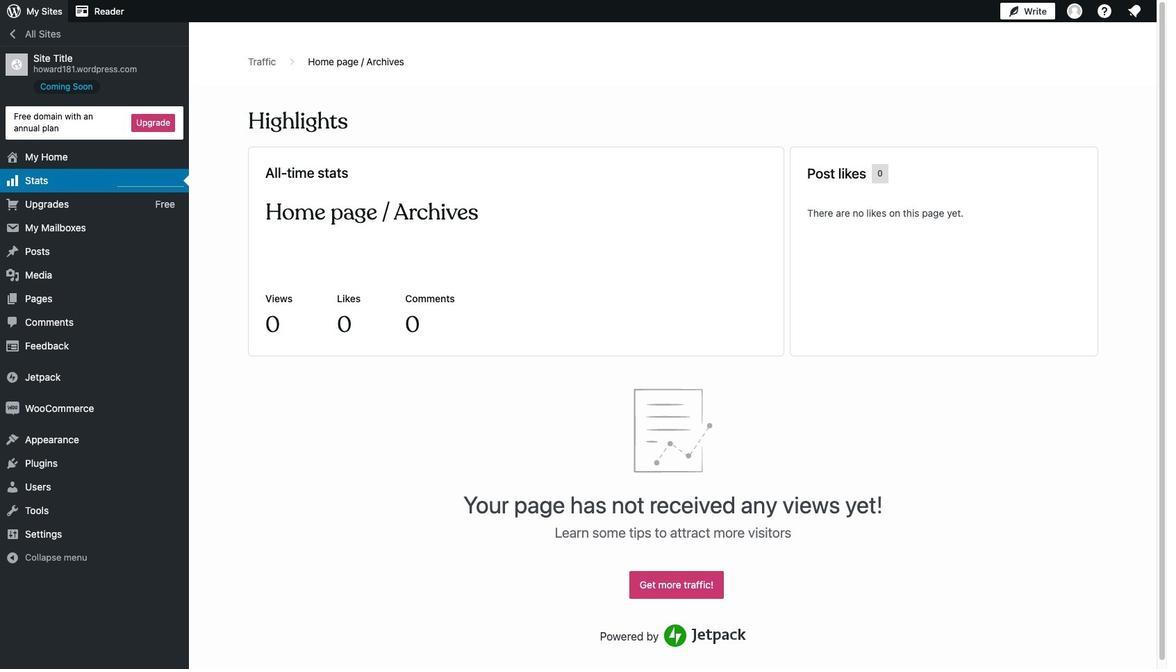 Task type: vqa. For each thing, say whether or not it's contained in the screenshot.
2nd Group from the bottom
no



Task type: locate. For each thing, give the bounding box(es) containing it.
1 vertical spatial img image
[[6, 401, 19, 415]]

0 vertical spatial img image
[[6, 370, 19, 384]]

2 img image from the top
[[6, 401, 19, 415]]

my profile image
[[1067, 3, 1083, 19]]

manage your notifications image
[[1126, 3, 1143, 19]]

main content
[[190, 55, 1157, 669]]

img image
[[6, 370, 19, 384], [6, 401, 19, 415]]

help image
[[1096, 3, 1113, 19]]

highest hourly views 0 image
[[117, 178, 183, 187]]

1 img image from the top
[[6, 370, 19, 384]]



